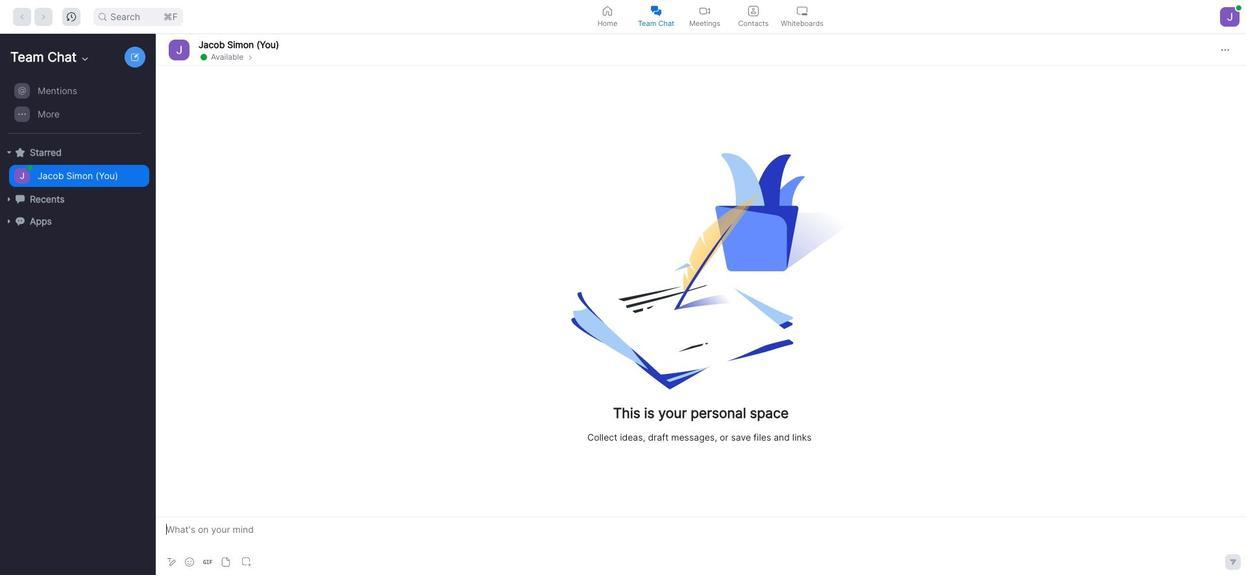 Task type: locate. For each thing, give the bounding box(es) containing it.
group
[[0, 79, 149, 134]]

1 chevron right small image from the top
[[247, 52, 255, 61]]

triangle right image
[[5, 149, 13, 156], [5, 217, 13, 225], [5, 217, 13, 225]]

recents tree item
[[5, 188, 149, 210]]

whiteboard small image
[[797, 6, 808, 16], [797, 6, 808, 16]]

1 vertical spatial jacob simon's avatar image
[[14, 168, 30, 184]]

2 horizontal spatial online image
[[1237, 5, 1242, 10]]

ellipses horizontal image
[[1222, 46, 1230, 54], [1222, 46, 1230, 54]]

0 horizontal spatial online image
[[27, 166, 32, 171]]

video on image
[[700, 6, 710, 16]]

0 vertical spatial jacob simon's avatar image
[[169, 39, 190, 60]]

emoji image
[[185, 558, 194, 567]]

triangle right image
[[5, 149, 13, 156], [5, 195, 13, 203], [5, 195, 13, 203]]

1 vertical spatial online image
[[201, 54, 207, 60]]

triangle right image inside starred tree item
[[5, 149, 13, 156]]

team chat image
[[651, 6, 662, 16], [651, 6, 662, 16]]

triangle right image for recents tree item on the top left of the page
[[5, 195, 13, 203]]

file image
[[221, 558, 230, 567], [221, 558, 230, 567]]

0 vertical spatial online image
[[1237, 5, 1242, 10]]

profile contact image
[[749, 6, 759, 16], [749, 6, 759, 16]]

jacob simon's avatar image right new image
[[169, 39, 190, 60]]

triangle right image inside starred tree item
[[5, 149, 13, 156]]

1 horizontal spatial online image
[[201, 54, 207, 60]]

tree
[[0, 78, 153, 245]]

format image
[[166, 557, 177, 567]]

magnifier image
[[99, 13, 106, 20]]

triangle right image for triangle right image in the starred tree item
[[5, 149, 13, 156]]

star image
[[16, 148, 25, 157], [16, 148, 25, 157]]

history image
[[67, 12, 76, 21], [67, 12, 76, 21]]

chevron right small image
[[247, 52, 255, 61], [247, 54, 255, 61]]

online image
[[1237, 5, 1242, 10], [201, 54, 207, 60], [27, 166, 32, 171]]

0 horizontal spatial jacob simon's avatar image
[[14, 168, 30, 184]]

1 horizontal spatial jacob simon's avatar image
[[169, 39, 190, 60]]

chatbot image
[[16, 217, 25, 226]]

screenshot image
[[242, 558, 251, 567], [242, 558, 251, 567]]

online image
[[1237, 5, 1242, 10], [201, 54, 207, 60], [27, 166, 32, 171]]

2 vertical spatial online image
[[27, 166, 32, 171]]

tab list
[[583, 0, 827, 33]]

gif image
[[203, 558, 212, 567], [203, 558, 212, 567]]

0 horizontal spatial online image
[[27, 166, 32, 171]]

jacob simon's avatar image
[[169, 39, 190, 60], [14, 168, 30, 184]]

home small image
[[602, 6, 613, 16], [602, 6, 613, 16]]

1 vertical spatial online image
[[201, 54, 207, 60]]

new image
[[131, 53, 139, 61]]

starred tree item
[[5, 142, 149, 164]]

2 vertical spatial online image
[[27, 166, 32, 171]]

video on image
[[700, 6, 710, 16]]

jacob simon's avatar image up chat image
[[14, 168, 30, 184]]



Task type: describe. For each thing, give the bounding box(es) containing it.
2 horizontal spatial online image
[[1237, 5, 1242, 10]]

0 vertical spatial online image
[[1237, 5, 1242, 10]]

2 chevron right small image from the top
[[247, 54, 255, 61]]

emoji image
[[185, 558, 194, 567]]

triangle right image for apps tree item
[[5, 217, 13, 225]]

apps tree item
[[5, 210, 149, 232]]

1 horizontal spatial online image
[[201, 54, 207, 60]]

chat image
[[16, 195, 25, 204]]

chevron down small image
[[80, 54, 90, 64]]

format image
[[166, 557, 177, 567]]

triangle right image for starred tree item
[[5, 149, 13, 156]]

magnifier image
[[99, 13, 106, 20]]

chevron down small image
[[80, 54, 90, 64]]

new image
[[131, 53, 139, 61]]

chat image
[[16, 195, 25, 204]]

chatbot image
[[16, 217, 25, 226]]



Task type: vqa. For each thing, say whether or not it's contained in the screenshot.
PROFILE CONTACT 'Image'
yes



